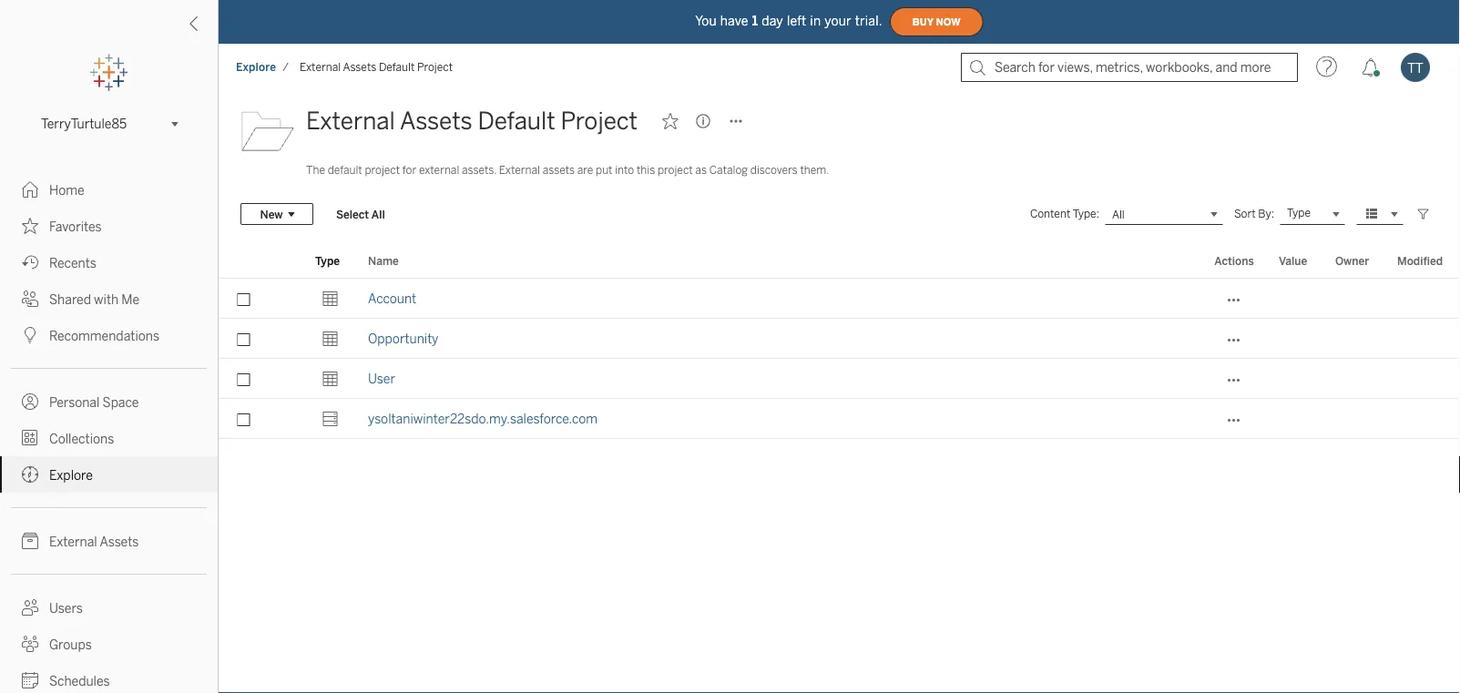 Task type: locate. For each thing, give the bounding box(es) containing it.
you have 1 day left in your trial.
[[695, 13, 883, 28]]

1 vertical spatial explore
[[49, 468, 93, 483]]

table image inside 'opportunity' row
[[322, 331, 338, 347]]

assets up users link
[[100, 534, 139, 549]]

1 horizontal spatial default
[[478, 107, 556, 135]]

now
[[937, 16, 961, 28]]

table image up database image
[[322, 371, 338, 387]]

content
[[1030, 207, 1071, 221]]

collections
[[49, 431, 114, 446]]

project
[[417, 61, 453, 74], [561, 107, 638, 135]]

1 vertical spatial project
[[561, 107, 638, 135]]

user
[[368, 371, 395, 386]]

1 vertical spatial type
[[315, 254, 340, 267]]

home link
[[0, 171, 218, 208]]

recents link
[[0, 244, 218, 281]]

groups
[[49, 637, 92, 652]]

user link
[[368, 359, 395, 399]]

space
[[103, 395, 139, 410]]

table image left opportunity link at the left
[[322, 331, 338, 347]]

0 vertical spatial default
[[379, 61, 415, 74]]

project left as
[[658, 164, 693, 177]]

external assets default project right /
[[300, 61, 453, 74]]

value
[[1279, 254, 1308, 267]]

row group
[[219, 279, 1461, 439]]

2 all from the left
[[1112, 208, 1125, 221]]

2 table image from the top
[[322, 331, 338, 347]]

buy
[[913, 16, 934, 28]]

project left for
[[365, 164, 400, 177]]

ysoltaniwinter22sdo.my.salesforce.com row
[[219, 399, 1461, 439]]

recommendations link
[[0, 317, 218, 354]]

0 vertical spatial table image
[[322, 291, 338, 307]]

default
[[328, 164, 362, 177]]

1 horizontal spatial all
[[1112, 208, 1125, 221]]

1 horizontal spatial explore link
[[235, 60, 277, 75]]

1
[[752, 13, 758, 28]]

1 horizontal spatial project
[[658, 164, 693, 177]]

external assets default project up assets.
[[306, 107, 638, 135]]

assets up "external"
[[400, 107, 473, 135]]

users link
[[0, 590, 218, 626]]

table image for opportunity
[[322, 331, 338, 347]]

explore
[[236, 61, 276, 74], [49, 468, 93, 483]]

left
[[787, 13, 807, 28]]

table image for account
[[322, 291, 338, 307]]

3 table image from the top
[[322, 371, 338, 387]]

table image inside account row
[[322, 291, 338, 307]]

default
[[379, 61, 415, 74], [478, 107, 556, 135]]

new button
[[241, 203, 313, 225]]

cell
[[1268, 279, 1325, 319], [1325, 279, 1387, 319], [1387, 279, 1461, 319], [1268, 319, 1325, 359], [1325, 319, 1387, 359], [1387, 319, 1461, 359], [1268, 359, 1325, 399], [1325, 359, 1387, 399], [1387, 359, 1461, 399], [1268, 399, 1325, 439], [1325, 399, 1387, 439], [1387, 399, 1461, 439]]

type
[[1287, 207, 1311, 220], [315, 254, 340, 267]]

1 horizontal spatial project
[[561, 107, 638, 135]]

schedules link
[[0, 662, 218, 693]]

1 horizontal spatial explore
[[236, 61, 276, 74]]

explore link
[[235, 60, 277, 75], [0, 456, 218, 493]]

2 horizontal spatial assets
[[400, 107, 473, 135]]

0 horizontal spatial default
[[379, 61, 415, 74]]

0 horizontal spatial explore
[[49, 468, 93, 483]]

0 horizontal spatial project
[[365, 164, 400, 177]]

2 project from the left
[[658, 164, 693, 177]]

table image
[[322, 291, 338, 307], [322, 331, 338, 347], [322, 371, 338, 387]]

1 vertical spatial table image
[[322, 331, 338, 347]]

discovers
[[751, 164, 798, 177]]

grid containing account
[[219, 244, 1461, 693]]

type right by:
[[1287, 207, 1311, 220]]

sort
[[1235, 207, 1256, 221]]

trial.
[[855, 13, 883, 28]]

all
[[372, 208, 385, 221], [1112, 208, 1125, 221]]

modified
[[1398, 254, 1443, 267]]

1 table image from the top
[[322, 291, 338, 307]]

explore left /
[[236, 61, 276, 74]]

1 vertical spatial explore link
[[0, 456, 218, 493]]

with
[[94, 292, 119, 307]]

table image for user
[[322, 371, 338, 387]]

external up default
[[306, 107, 395, 135]]

type down the select
[[315, 254, 340, 267]]

table image inside user row
[[322, 371, 338, 387]]

1 horizontal spatial type
[[1287, 207, 1311, 220]]

assets inside external assets link
[[100, 534, 139, 549]]

external inside main navigation. press the up and down arrow keys to access links. element
[[49, 534, 97, 549]]

explore link left /
[[235, 60, 277, 75]]

2 vertical spatial table image
[[322, 371, 338, 387]]

1 all from the left
[[372, 208, 385, 221]]

shared with me
[[49, 292, 140, 307]]

select all button
[[324, 203, 397, 225]]

external assets default project
[[300, 61, 453, 74], [306, 107, 638, 135]]

opportunity row
[[219, 319, 1461, 359]]

list view image
[[1364, 206, 1380, 222]]

shared
[[49, 292, 91, 307]]

project
[[365, 164, 400, 177], [658, 164, 693, 177]]

the default project for external assets. external assets are put into this project as catalog discovers them.
[[306, 164, 830, 177]]

external
[[300, 61, 341, 74], [306, 107, 395, 135], [499, 164, 540, 177], [49, 534, 97, 549]]

all inside button
[[372, 208, 385, 221]]

grid
[[219, 244, 1461, 693]]

favorites
[[49, 219, 102, 234]]

explore link down collections
[[0, 456, 218, 493]]

are
[[577, 164, 593, 177]]

0 horizontal spatial all
[[372, 208, 385, 221]]

explore /
[[236, 61, 289, 74]]

personal space
[[49, 395, 139, 410]]

all right type:
[[1112, 208, 1125, 221]]

0 vertical spatial project
[[417, 61, 453, 74]]

for
[[403, 164, 417, 177]]

your
[[825, 13, 852, 28]]

0 horizontal spatial explore link
[[0, 456, 218, 493]]

owner
[[1336, 254, 1370, 267]]

0 vertical spatial type
[[1287, 207, 1311, 220]]

database image
[[322, 411, 338, 427]]

table image left account link
[[322, 291, 338, 307]]

1 vertical spatial assets
[[400, 107, 473, 135]]

explore down collections
[[49, 468, 93, 483]]

0 vertical spatial explore
[[236, 61, 276, 74]]

1 horizontal spatial assets
[[343, 61, 377, 74]]

2 vertical spatial assets
[[100, 534, 139, 549]]

home
[[49, 183, 85, 198]]

shared with me link
[[0, 281, 218, 317]]

1 vertical spatial external assets default project
[[306, 107, 638, 135]]

assets
[[343, 61, 377, 74], [400, 107, 473, 135], [100, 534, 139, 549]]

as
[[696, 164, 707, 177]]

explore inside main navigation. press the up and down arrow keys to access links. element
[[49, 468, 93, 483]]

all right the select
[[372, 208, 385, 221]]

external assets default project element
[[294, 61, 458, 74]]

ysoltaniwinter22sdo.my.salesforce.com link
[[368, 399, 598, 439]]

0 horizontal spatial assets
[[100, 534, 139, 549]]

assets right /
[[343, 61, 377, 74]]

external up the users
[[49, 534, 97, 549]]

1 vertical spatial default
[[478, 107, 556, 135]]

external assets
[[49, 534, 139, 549]]

select all
[[336, 208, 385, 221]]



Task type: vqa. For each thing, say whether or not it's contained in the screenshot.
to in checkbox item
no



Task type: describe. For each thing, give the bounding box(es) containing it.
type inside dropdown button
[[1287, 207, 1311, 220]]

opportunity
[[368, 331, 439, 346]]

actions
[[1215, 254, 1254, 267]]

catalog
[[710, 164, 748, 177]]

explore for explore /
[[236, 61, 276, 74]]

personal space link
[[0, 384, 218, 420]]

users
[[49, 601, 83, 616]]

all button
[[1105, 203, 1224, 225]]

0 vertical spatial external assets default project
[[300, 61, 453, 74]]

terryturtule85
[[41, 116, 127, 131]]

type:
[[1073, 207, 1100, 221]]

collections link
[[0, 420, 218, 456]]

have
[[721, 13, 749, 28]]

this
[[637, 164, 655, 177]]

0 horizontal spatial type
[[315, 254, 340, 267]]

new
[[260, 208, 283, 221]]

select
[[336, 208, 369, 221]]

recents
[[49, 256, 96, 271]]

Search for views, metrics, workbooks, and more text field
[[961, 53, 1298, 82]]

assets
[[543, 164, 575, 177]]

account
[[368, 291, 417, 306]]

the
[[306, 164, 325, 177]]

0 horizontal spatial project
[[417, 61, 453, 74]]

in
[[810, 13, 821, 28]]

buy now button
[[890, 7, 984, 36]]

0 vertical spatial assets
[[343, 61, 377, 74]]

name
[[368, 254, 399, 267]]

by:
[[1259, 207, 1275, 221]]

external left assets
[[499, 164, 540, 177]]

row group containing account
[[219, 279, 1461, 439]]

put
[[596, 164, 613, 177]]

sort by:
[[1235, 207, 1275, 221]]

groups link
[[0, 626, 218, 662]]

buy now
[[913, 16, 961, 28]]

user row
[[219, 359, 1461, 399]]

0 vertical spatial explore link
[[235, 60, 277, 75]]

navigation panel element
[[0, 55, 218, 693]]

personal
[[49, 395, 100, 410]]

assets.
[[462, 164, 497, 177]]

account row
[[219, 279, 1461, 319]]

project image
[[241, 103, 295, 158]]

1 project from the left
[[365, 164, 400, 177]]

content type:
[[1030, 207, 1100, 221]]

me
[[121, 292, 140, 307]]

day
[[762, 13, 784, 28]]

external right /
[[300, 61, 341, 74]]

terryturtule85 button
[[34, 113, 184, 135]]

recommendations
[[49, 328, 160, 344]]

into
[[615, 164, 634, 177]]

them.
[[800, 164, 830, 177]]

favorites link
[[0, 208, 218, 244]]

ysoltaniwinter22sdo.my.salesforce.com
[[368, 411, 598, 426]]

type button
[[1280, 203, 1346, 225]]

you
[[695, 13, 717, 28]]

main navigation. press the up and down arrow keys to access links. element
[[0, 171, 218, 693]]

account link
[[368, 279, 417, 319]]

schedules
[[49, 674, 110, 689]]

/
[[283, 61, 289, 74]]

explore for explore
[[49, 468, 93, 483]]

external assets link
[[0, 523, 218, 559]]

external
[[419, 164, 460, 177]]

opportunity link
[[368, 319, 439, 359]]

all inside dropdown button
[[1112, 208, 1125, 221]]



